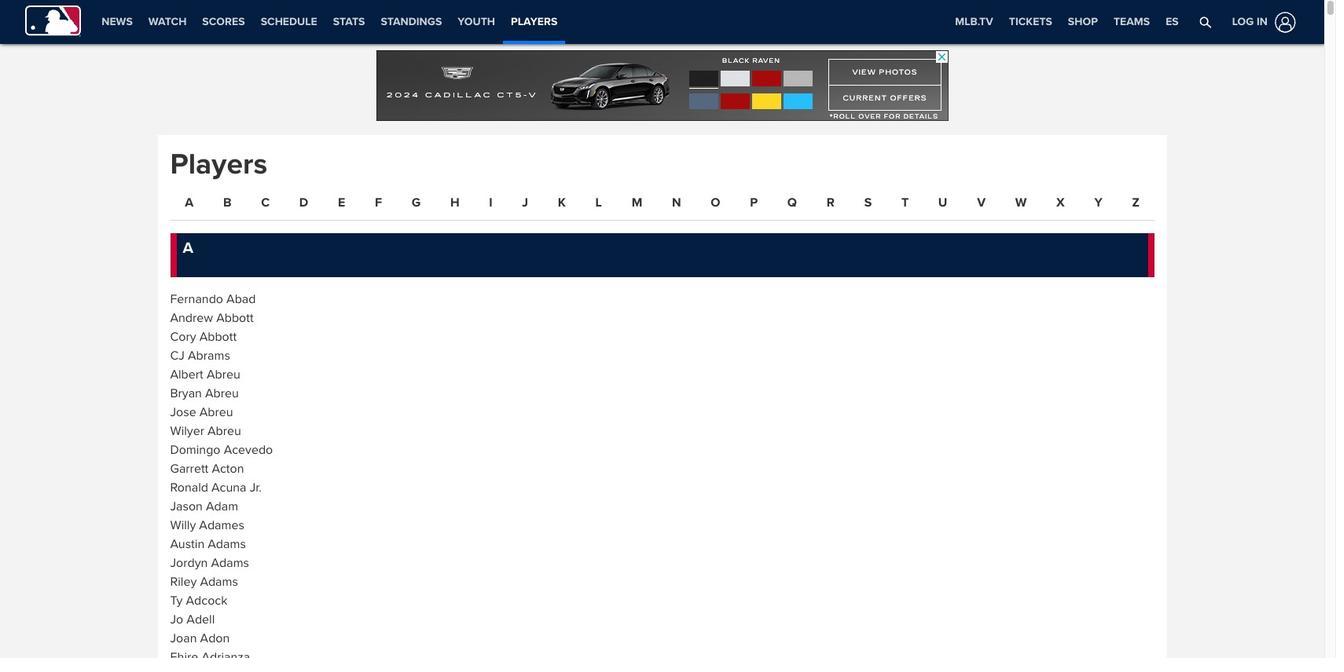 Task type: describe. For each thing, give the bounding box(es) containing it.
ronald
[[170, 480, 208, 496]]

cj
[[170, 348, 185, 364]]

albert abreu link
[[170, 367, 240, 382]]

players inside 'secondary navigation' element
[[511, 15, 557, 28]]

abrams
[[188, 348, 230, 364]]

o
[[711, 195, 720, 210]]

tertiary navigation element
[[947, 0, 1186, 44]]

youth link
[[450, 0, 503, 44]]

joan
[[170, 631, 197, 646]]

advertisement region
[[376, 50, 948, 121]]

w link
[[1007, 195, 1035, 217]]

albert
[[170, 367, 203, 382]]

mlb.tv link
[[947, 0, 1001, 44]]

w
[[1015, 195, 1027, 210]]

c link
[[253, 195, 278, 217]]

cory abbott link
[[170, 329, 237, 345]]

j link
[[514, 195, 537, 217]]

b link
[[215, 195, 240, 217]]

jason
[[170, 499, 203, 514]]

andrew abbott link
[[170, 310, 254, 326]]

bryan
[[170, 386, 202, 401]]

jordyn adams link
[[170, 555, 249, 571]]

0 vertical spatial adams
[[208, 536, 246, 552]]

garrett acton link
[[170, 461, 244, 477]]

1 vertical spatial adams
[[211, 555, 249, 571]]

tickets link
[[1001, 0, 1060, 44]]

jo
[[170, 612, 183, 628]]

acton
[[212, 461, 244, 477]]

f
[[375, 195, 382, 210]]

s link
[[856, 195, 880, 217]]

j
[[522, 195, 528, 210]]

abreu up domingo acevedo link
[[208, 423, 241, 439]]

b
[[223, 195, 231, 210]]

austin adams link
[[170, 536, 246, 552]]

log in
[[1232, 15, 1268, 28]]

mlb.tv
[[955, 15, 993, 28]]

adon
[[200, 631, 230, 646]]

jordyn
[[170, 555, 208, 571]]

log
[[1232, 15, 1254, 28]]

r
[[827, 195, 835, 210]]

watch link
[[141, 0, 194, 44]]

jose
[[170, 404, 196, 420]]

m
[[632, 195, 642, 210]]

u
[[938, 195, 947, 210]]

fernando abad link
[[170, 291, 256, 307]]

standings
[[381, 15, 442, 28]]

standings link
[[373, 0, 450, 44]]

acevedo
[[224, 442, 273, 458]]

y link
[[1086, 195, 1111, 217]]

secondary navigation element
[[94, 0, 565, 44]]

bryan abreu link
[[170, 386, 239, 401]]

adam
[[206, 499, 238, 514]]

schedule
[[261, 15, 317, 28]]

teams link
[[1106, 0, 1158, 44]]

abreu down albert abreu link
[[205, 386, 239, 401]]

z
[[1132, 195, 1139, 210]]

news
[[102, 15, 133, 28]]

willy adames link
[[170, 518, 244, 533]]

fernando
[[170, 291, 223, 307]]

tickets
[[1009, 15, 1052, 28]]

n
[[672, 195, 681, 210]]

shop
[[1068, 15, 1098, 28]]

o link
[[702, 195, 729, 217]]

k
[[558, 195, 566, 210]]

m link
[[623, 195, 651, 217]]

domingo acevedo link
[[170, 442, 273, 458]]

t link
[[893, 195, 917, 217]]

ronald acuna jr. link
[[170, 480, 262, 496]]

players link
[[503, 0, 565, 41]]

i link
[[481, 195, 501, 217]]

v link
[[968, 195, 994, 217]]

c
[[261, 195, 270, 210]]

joan adon link
[[170, 631, 230, 646]]

d
[[299, 195, 308, 210]]

shop link
[[1060, 0, 1106, 44]]

n link
[[663, 195, 690, 217]]

teams
[[1114, 15, 1150, 28]]

p
[[750, 195, 758, 210]]

e
[[338, 195, 345, 210]]

x
[[1056, 195, 1065, 210]]

stats link
[[325, 0, 373, 44]]



Task type: vqa. For each thing, say whether or not it's contained in the screenshot.
Shop link
yes



Task type: locate. For each thing, give the bounding box(es) containing it.
cj abrams link
[[170, 348, 230, 364]]

s
[[864, 195, 872, 210]]

p link
[[741, 195, 766, 217]]

0 vertical spatial a
[[185, 195, 194, 210]]

jose abreu link
[[170, 404, 233, 420]]

acuna
[[211, 480, 246, 496]]

log in button
[[1223, 8, 1299, 36]]

wilyer abreu link
[[170, 423, 241, 439]]

adams down adames
[[208, 536, 246, 552]]

0 vertical spatial players
[[511, 15, 557, 28]]

riley
[[170, 574, 197, 590]]

r link
[[818, 195, 843, 217]]

abreu down abrams
[[207, 367, 240, 382]]

l link
[[587, 195, 610, 217]]

q
[[787, 195, 797, 210]]

riley adams link
[[170, 574, 238, 590]]

1 vertical spatial abbott
[[199, 329, 237, 345]]

abreu up wilyer abreu link
[[199, 404, 233, 420]]

news link
[[94, 0, 141, 44]]

players right youth
[[511, 15, 557, 28]]

austin
[[170, 536, 204, 552]]

es link
[[1158, 0, 1186, 44]]

a link
[[176, 195, 202, 217]]

top navigation element
[[0, 0, 1324, 44]]

jr.
[[250, 480, 262, 496]]

i
[[489, 195, 493, 210]]

ty adcock link
[[170, 593, 227, 609]]

1 horizontal spatial players
[[511, 15, 557, 28]]

jason adam link
[[170, 499, 238, 514]]

ty
[[170, 593, 183, 609]]

in
[[1257, 15, 1268, 28]]

stats
[[333, 15, 365, 28]]

wilyer
[[170, 423, 204, 439]]

youth
[[458, 15, 495, 28]]

g
[[412, 195, 421, 210]]

v
[[977, 195, 986, 210]]

garrett
[[170, 461, 208, 477]]

scores
[[202, 15, 245, 28]]

jo adell link
[[170, 612, 215, 628]]

adell
[[187, 612, 215, 628]]

x link
[[1048, 195, 1073, 217]]

f link
[[366, 195, 391, 217]]

0 horizontal spatial players
[[170, 147, 267, 182]]

adams
[[208, 536, 246, 552], [211, 555, 249, 571], [200, 574, 238, 590]]

players up b
[[170, 147, 267, 182]]

k link
[[549, 195, 574, 217]]

h
[[450, 195, 459, 210]]

g link
[[403, 195, 429, 217]]

domingo
[[170, 442, 220, 458]]

a left b
[[185, 195, 194, 210]]

2 vertical spatial adams
[[200, 574, 238, 590]]

abbott down the andrew abbott link
[[199, 329, 237, 345]]

1 vertical spatial a
[[183, 239, 193, 258]]

1 vertical spatial players
[[170, 147, 267, 182]]

l
[[595, 195, 602, 210]]

abreu
[[207, 367, 240, 382], [205, 386, 239, 401], [199, 404, 233, 420], [208, 423, 241, 439]]

schedule link
[[253, 0, 325, 44]]

andrew
[[170, 310, 213, 326]]

t
[[901, 195, 909, 210]]

0 vertical spatial abbott
[[216, 310, 254, 326]]

q link
[[779, 195, 805, 217]]

abbott down "abad"
[[216, 310, 254, 326]]

adams down jordyn adams link
[[200, 574, 238, 590]]

abbott
[[216, 310, 254, 326], [199, 329, 237, 345]]

y
[[1094, 195, 1102, 210]]

adcock
[[186, 593, 227, 609]]

u link
[[930, 195, 956, 217]]

cory
[[170, 329, 196, 345]]

adams down austin adams link on the left of page
[[211, 555, 249, 571]]

a down "a" link
[[183, 239, 193, 258]]

search image
[[1199, 16, 1212, 28]]

e link
[[329, 195, 354, 217]]

h link
[[442, 195, 468, 217]]

fernando abad andrew abbott cory abbott cj abrams albert abreu bryan abreu jose abreu wilyer abreu domingo acevedo garrett acton ronald acuna jr. jason adam willy adames austin adams jordyn adams riley adams ty adcock jo adell joan adon
[[170, 291, 273, 646]]

major league baseball image
[[25, 5, 81, 37]]

abad
[[226, 291, 256, 307]]

z link
[[1124, 195, 1148, 217]]



